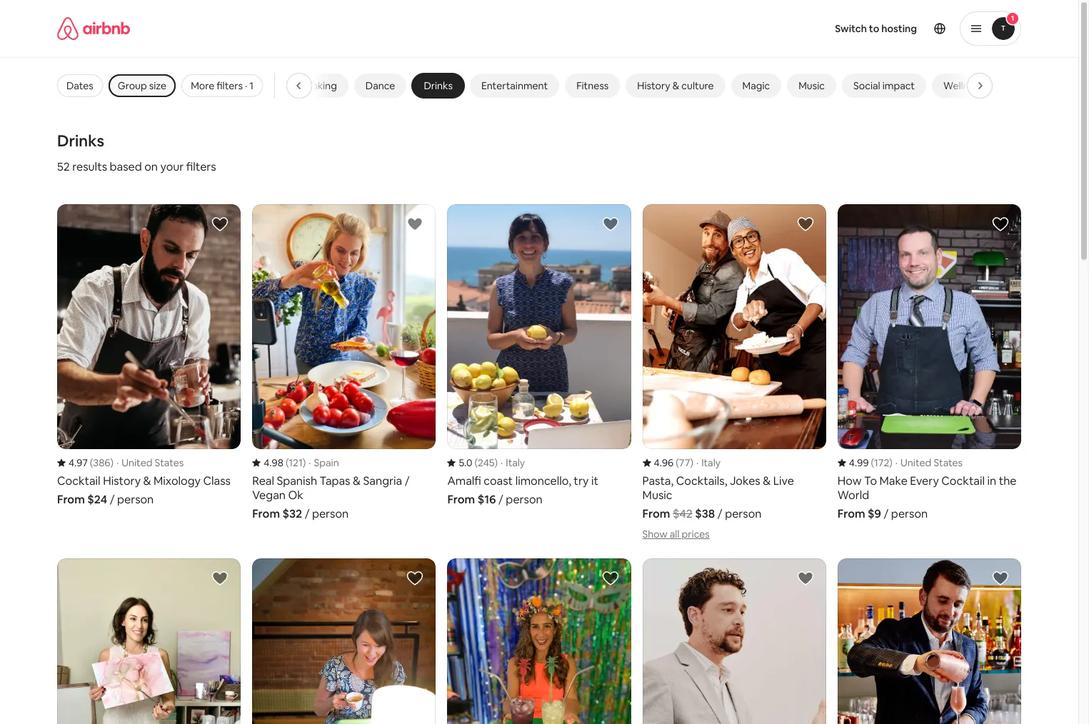 Task type: locate. For each thing, give the bounding box(es) containing it.
italy
[[506, 457, 525, 469], [702, 457, 721, 469]]

&
[[673, 79, 680, 92]]

all
[[670, 528, 680, 541]]

from left $16
[[448, 492, 475, 507]]

2 · italy from the left
[[697, 457, 721, 469]]

) inside amalfi coast limoncello, try it group
[[495, 457, 498, 469]]

2 horizontal spatial save this experience image
[[993, 216, 1010, 233]]

5 ) from the left
[[890, 457, 893, 469]]

save this experience image for from $16 / person
[[602, 216, 619, 233]]

1 horizontal spatial 1
[[1012, 14, 1015, 23]]

from for from $16 / person
[[448, 492, 475, 507]]

52
[[57, 159, 70, 174]]

· right 245
[[501, 457, 503, 469]]

· right the 386
[[116, 457, 119, 469]]

0 horizontal spatial united
[[122, 457, 153, 469]]

· for from $32
[[309, 457, 311, 469]]

· right the "172"
[[896, 457, 898, 469]]

· right more
[[245, 79, 247, 92]]

· united states for from $9 / person
[[896, 457, 963, 469]]

music element
[[799, 79, 825, 92]]

) right 4.96
[[691, 457, 694, 469]]

$16
[[478, 492, 496, 507]]

person inside how to make every cocktail in the world group
[[892, 507, 928, 522]]

states right the "172"
[[934, 457, 963, 469]]

/ for from $16
[[499, 492, 504, 507]]

person right the $9
[[892, 507, 928, 522]]

italy inside pasta, cocktails, jokes & live music group
[[702, 457, 721, 469]]

( for from $16
[[475, 457, 478, 469]]

save this experience image inside how to make every cocktail in the world group
[[993, 216, 1010, 233]]

states
[[155, 457, 184, 469], [934, 457, 963, 469]]

drinks button
[[413, 74, 464, 98]]

1 vertical spatial 1
[[250, 79, 254, 92]]

fitness element
[[577, 79, 609, 92]]

italy right 245
[[506, 457, 525, 469]]

· inside pasta, cocktails, jokes & live music group
[[697, 457, 699, 469]]

1 · united states from the left
[[116, 457, 184, 469]]

( inside amalfi coast limoncello, try it group
[[475, 457, 478, 469]]

1 horizontal spatial drinks
[[424, 79, 453, 92]]

5 ( from the left
[[872, 457, 875, 469]]

more
[[191, 79, 215, 92]]

person
[[117, 492, 154, 507], [506, 492, 543, 507], [312, 507, 349, 522], [725, 507, 762, 522], [892, 507, 928, 522]]

profile element
[[664, 0, 1022, 57]]

) inside pasta, cocktails, jokes & live music group
[[691, 457, 694, 469]]

( inside cocktail history & mixology class group
[[90, 457, 93, 469]]

filters right more
[[217, 79, 243, 92]]

person right $16
[[506, 492, 543, 507]]

5.0
[[459, 457, 473, 469]]

united
[[122, 457, 153, 469], [901, 457, 932, 469]]

2 ) from the left
[[303, 457, 306, 469]]

2 save this experience image from the left
[[602, 216, 619, 233]]

1 horizontal spatial states
[[934, 457, 963, 469]]

how to make every cocktail in the world group
[[838, 204, 1022, 522]]

states inside cocktail history & mixology class group
[[155, 457, 184, 469]]

3 save this experience image from the left
[[993, 216, 1010, 233]]

united right the 386
[[122, 457, 153, 469]]

/ right $38
[[718, 507, 723, 522]]

1 horizontal spatial save this experience image
[[602, 216, 619, 233]]

) for from $32
[[303, 457, 306, 469]]

3 ( from the left
[[475, 457, 478, 469]]

( inside how to make every cocktail in the world group
[[872, 457, 875, 469]]

2 ( from the left
[[286, 457, 289, 469]]

) right 4.97
[[110, 457, 114, 469]]

from inside amalfi coast limoncello, try it group
[[448, 492, 475, 507]]

( right 4.97
[[90, 457, 93, 469]]

on
[[145, 159, 158, 174]]

3 ) from the left
[[495, 457, 498, 469]]

from for from $9 / person
[[838, 507, 866, 522]]

history & culture button
[[626, 74, 726, 98]]

· for from
[[697, 457, 699, 469]]

/ inside group
[[305, 507, 310, 522]]

· for from $24
[[116, 457, 119, 469]]

· inside how to make every cocktail in the world group
[[896, 457, 898, 469]]

/
[[110, 492, 115, 507], [499, 492, 504, 507], [305, 507, 310, 522], [718, 507, 723, 522], [884, 507, 889, 522]]

united for from $9 / person
[[901, 457, 932, 469]]

filters
[[217, 79, 243, 92], [186, 159, 216, 174]]

)
[[110, 457, 114, 469], [303, 457, 306, 469], [495, 457, 498, 469], [691, 457, 694, 469], [890, 457, 893, 469]]

· united states right the 386
[[116, 457, 184, 469]]

0 horizontal spatial 1
[[250, 79, 254, 92]]

1 united from the left
[[122, 457, 153, 469]]

from
[[57, 492, 85, 507], [448, 492, 475, 507], [252, 507, 280, 522], [643, 507, 671, 522], [838, 507, 866, 522]]

· italy inside amalfi coast limoncello, try it group
[[501, 457, 525, 469]]

magic button
[[731, 74, 782, 98]]

4.99
[[850, 457, 869, 469]]

/ inside amalfi coast limoncello, try it group
[[499, 492, 504, 507]]

( for from
[[676, 457, 679, 469]]

· inside cocktail history & mixology class group
[[116, 457, 119, 469]]

(
[[90, 457, 93, 469], [286, 457, 289, 469], [475, 457, 478, 469], [676, 457, 679, 469], [872, 457, 875, 469]]

1 ) from the left
[[110, 457, 114, 469]]

· spain
[[309, 457, 339, 469]]

$38
[[695, 507, 716, 522]]

( inside pasta, cocktails, jokes & live music group
[[676, 457, 679, 469]]

music
[[799, 79, 825, 92]]

entertainment element
[[482, 79, 548, 92]]

0 horizontal spatial · united states
[[116, 457, 184, 469]]

· right 77
[[697, 457, 699, 469]]

save this experience image inside cocktail history & mixology class group
[[212, 216, 229, 233]]

from inside real spanish tapas & sangria / vegan ok group
[[252, 507, 280, 522]]

person right "$24"
[[117, 492, 154, 507]]

( inside real spanish tapas & sangria / vegan ok group
[[286, 457, 289, 469]]

rating 4.98 out of 5; 121 reviews image
[[252, 457, 306, 469]]

from $42 $38 / person show all prices
[[643, 507, 762, 541]]

show all prices button
[[643, 528, 710, 541]]

dates button
[[57, 74, 103, 97]]

based
[[110, 159, 142, 174]]

) left the · spain
[[303, 457, 306, 469]]

person for from $16 / person
[[506, 492, 543, 507]]

· inside real spanish tapas & sangria / vegan ok group
[[309, 457, 311, 469]]

· italy inside pasta, cocktails, jokes & live music group
[[697, 457, 721, 469]]

· united states inside how to make every cocktail in the world group
[[896, 457, 963, 469]]

· italy right 245
[[501, 457, 525, 469]]

) right 5.0
[[495, 457, 498, 469]]

) right 4.99
[[890, 457, 893, 469]]

4 ( from the left
[[676, 457, 679, 469]]

united inside how to make every cocktail in the world group
[[901, 457, 932, 469]]

impact
[[883, 79, 915, 92]]

1 horizontal spatial · united states
[[896, 457, 963, 469]]

0 horizontal spatial filters
[[186, 159, 216, 174]]

from left "$24"
[[57, 492, 85, 507]]

prices
[[682, 528, 710, 541]]

your
[[160, 159, 184, 174]]

· italy for from $16
[[501, 457, 525, 469]]

· italy
[[501, 457, 525, 469], [697, 457, 721, 469]]

person right $32
[[312, 507, 349, 522]]

· inside amalfi coast limoncello, try it group
[[501, 457, 503, 469]]

· united states right the "172"
[[896, 457, 963, 469]]

0 vertical spatial filters
[[217, 79, 243, 92]]

states right the 386
[[155, 457, 184, 469]]

wellness button
[[933, 74, 996, 98]]

·
[[245, 79, 247, 92], [116, 457, 119, 469], [309, 457, 311, 469], [501, 457, 503, 469], [697, 457, 699, 469], [896, 457, 898, 469]]

52 results based on your filters
[[57, 159, 216, 174]]

( right 4.99
[[872, 457, 875, 469]]

/ inside how to make every cocktail in the world group
[[884, 507, 889, 522]]

) inside how to make every cocktail in the world group
[[890, 457, 893, 469]]

italy right 77
[[702, 457, 721, 469]]

· italy for from
[[697, 457, 721, 469]]

save this experience image
[[212, 216, 229, 233], [602, 216, 619, 233], [993, 216, 1010, 233]]

person inside amalfi coast limoncello, try it group
[[506, 492, 543, 507]]

person right $38
[[725, 507, 762, 522]]

1 · italy from the left
[[501, 457, 525, 469]]

0 horizontal spatial save this experience image
[[212, 216, 229, 233]]

2 italy from the left
[[702, 457, 721, 469]]

( right 4.96
[[676, 457, 679, 469]]

2 states from the left
[[934, 457, 963, 469]]

2 · united states from the left
[[896, 457, 963, 469]]

person inside cocktail history & mixology class group
[[117, 492, 154, 507]]

dance element
[[366, 79, 395, 92]]

0 horizontal spatial states
[[155, 457, 184, 469]]

0 horizontal spatial · italy
[[501, 457, 525, 469]]

/ right $32
[[305, 507, 310, 522]]

/ inside from $42 $38 / person show all prices
[[718, 507, 723, 522]]

italy inside amalfi coast limoncello, try it group
[[506, 457, 525, 469]]

0 horizontal spatial italy
[[506, 457, 525, 469]]

united right the "172"
[[901, 457, 932, 469]]

0 vertical spatial 1
[[1012, 14, 1015, 23]]

drinks inside button
[[424, 79, 453, 92]]

save this experience image inside amalfi coast limoncello, try it group
[[602, 216, 619, 233]]

/ right $16
[[499, 492, 504, 507]]

from up show
[[643, 507, 671, 522]]

( for from $32
[[286, 457, 289, 469]]

amalfi coast limoncello, try it group
[[448, 204, 631, 507]]

united inside cocktail history & mixology class group
[[122, 457, 153, 469]]

cooking button
[[287, 74, 349, 98]]

· right 121
[[309, 457, 311, 469]]

· for from $16
[[501, 457, 503, 469]]

drinks right dance element
[[424, 79, 453, 92]]

from inside cocktail history & mixology class group
[[57, 492, 85, 507]]

2 united from the left
[[901, 457, 932, 469]]

( right 5.0
[[475, 457, 478, 469]]

/ right "$24"
[[110, 492, 115, 507]]

1 horizontal spatial italy
[[702, 457, 721, 469]]

· united states inside cocktail history & mixology class group
[[116, 457, 184, 469]]

filters right 'your'
[[186, 159, 216, 174]]

0 vertical spatial drinks
[[424, 79, 453, 92]]

4.97
[[69, 457, 88, 469]]

$32
[[283, 507, 302, 522]]

) for from
[[691, 457, 694, 469]]

results
[[72, 159, 107, 174]]

4 ) from the left
[[691, 457, 694, 469]]

history & culture
[[638, 79, 714, 92]]

drinks up the results
[[57, 131, 104, 151]]

switch
[[836, 22, 867, 35]]

) inside cocktail history & mixology class group
[[110, 457, 114, 469]]

states inside how to make every cocktail in the world group
[[934, 457, 963, 469]]

states for from $24 / person
[[155, 457, 184, 469]]

from left the $9
[[838, 507, 866, 522]]

person inside real spanish tapas & sangria / vegan ok group
[[312, 507, 349, 522]]

person inside from $42 $38 / person show all prices
[[725, 507, 762, 522]]

) inside real spanish tapas & sangria / vegan ok group
[[303, 457, 306, 469]]

dance
[[366, 79, 395, 92]]

) for from $9
[[890, 457, 893, 469]]

cooking element
[[298, 79, 337, 92]]

1 states from the left
[[155, 457, 184, 469]]

music button
[[788, 74, 837, 98]]

0 horizontal spatial drinks
[[57, 131, 104, 151]]

from inside from $42 $38 / person show all prices
[[643, 507, 671, 522]]

1 ( from the left
[[90, 457, 93, 469]]

4.99 ( 172 )
[[850, 457, 893, 469]]

1 button
[[960, 11, 1022, 46]]

from inside how to make every cocktail in the world group
[[838, 507, 866, 522]]

· united states
[[116, 457, 184, 469], [896, 457, 963, 469]]

4.98
[[264, 457, 284, 469]]

from left $32
[[252, 507, 280, 522]]

from $24 / person
[[57, 492, 154, 507]]

172
[[875, 457, 890, 469]]

1 save this experience image from the left
[[212, 216, 229, 233]]

1 horizontal spatial filters
[[217, 79, 243, 92]]

) for from $16
[[495, 457, 498, 469]]

/ right the $9
[[884, 507, 889, 522]]

1 italy from the left
[[506, 457, 525, 469]]

) for from $24
[[110, 457, 114, 469]]

social impact button
[[842, 74, 927, 98]]

· united states for from $24 / person
[[116, 457, 184, 469]]

1 horizontal spatial united
[[901, 457, 932, 469]]

1
[[1012, 14, 1015, 23], [250, 79, 254, 92]]

cocktail history & mixology class group
[[57, 204, 241, 507]]

1 horizontal spatial · italy
[[697, 457, 721, 469]]

social impact
[[854, 79, 915, 92]]

( right 4.98 at left
[[286, 457, 289, 469]]

drinks
[[424, 79, 453, 92], [57, 131, 104, 151]]

/ inside cocktail history & mixology class group
[[110, 492, 115, 507]]

· for from $9
[[896, 457, 898, 469]]

save this experience image
[[407, 216, 424, 233], [797, 216, 815, 233], [212, 570, 229, 587], [407, 570, 424, 587], [602, 570, 619, 587], [797, 570, 815, 587], [993, 570, 1010, 587]]

· italy right 77
[[697, 457, 721, 469]]

386
[[93, 457, 110, 469]]



Task type: describe. For each thing, give the bounding box(es) containing it.
dance button
[[354, 74, 407, 98]]

from for from $24 / person
[[57, 492, 85, 507]]

rating 4.96 out of 5; 77 reviews image
[[643, 457, 694, 469]]

1 inside dropdown button
[[1012, 14, 1015, 23]]

save this experience image inside pasta, cocktails, jokes & live music group
[[797, 216, 815, 233]]

save this experience image for from $24 / person
[[212, 216, 229, 233]]

social impact element
[[854, 79, 915, 92]]

from $16 / person
[[448, 492, 543, 507]]

121
[[289, 457, 303, 469]]

/ for from $24
[[110, 492, 115, 507]]

from $9 / person
[[838, 507, 928, 522]]

4.98 ( 121 )
[[264, 457, 306, 469]]

rating 5.0 out of 5; 245 reviews image
[[448, 457, 498, 469]]

/ for from $32
[[305, 507, 310, 522]]

hosting
[[882, 22, 918, 35]]

rating 4.99 out of 5; 172 reviews image
[[838, 457, 893, 469]]

magic
[[743, 79, 770, 92]]

4.97 ( 386 )
[[69, 457, 114, 469]]

pasta, cocktails, jokes & live music group
[[643, 204, 827, 542]]

spain
[[314, 457, 339, 469]]

states for from $9 / person
[[934, 457, 963, 469]]

245
[[478, 457, 495, 469]]

4.96
[[654, 457, 674, 469]]

$9
[[868, 507, 882, 522]]

1 vertical spatial drinks
[[57, 131, 104, 151]]

entertainment
[[482, 79, 548, 92]]

italy for from $16
[[506, 457, 525, 469]]

drinks element
[[424, 79, 453, 92]]

( for from $24
[[90, 457, 93, 469]]

fitness button
[[565, 74, 621, 98]]

more filters · 1
[[191, 79, 254, 92]]

fitness
[[577, 79, 609, 92]]

/ for from $9
[[884, 507, 889, 522]]

switch to hosting
[[836, 22, 918, 35]]

wellness element
[[944, 79, 984, 92]]

person for from $24 / person
[[117, 492, 154, 507]]

save this experience image for from $9 / person
[[993, 216, 1010, 233]]

person for from $9 / person
[[892, 507, 928, 522]]

history
[[638, 79, 671, 92]]

from for from $42 $38 / person show all prices
[[643, 507, 671, 522]]

wellness
[[944, 79, 984, 92]]

switch to hosting link
[[827, 14, 926, 44]]

cooking
[[298, 79, 337, 92]]

4.96 ( 77 )
[[654, 457, 694, 469]]

to
[[870, 22, 880, 35]]

5.0 ( 245 )
[[459, 457, 498, 469]]

entertainment button
[[470, 74, 560, 98]]

united for from $24 / person
[[122, 457, 153, 469]]

1 vertical spatial filters
[[186, 159, 216, 174]]

77
[[679, 457, 691, 469]]

magic element
[[743, 79, 770, 92]]

$42
[[673, 507, 693, 522]]

real spanish tapas & sangria / vegan ok group
[[252, 204, 436, 522]]

rating 4.97 out of 5; 386 reviews image
[[57, 457, 114, 469]]

culture
[[682, 79, 714, 92]]

$24
[[87, 492, 107, 507]]

from $32 / person
[[252, 507, 349, 522]]

( for from $9
[[872, 457, 875, 469]]

from for from $32 / person
[[252, 507, 280, 522]]

dates
[[66, 79, 93, 92]]

history & culture element
[[638, 79, 714, 92]]

person for from $32 / person
[[312, 507, 349, 522]]

show
[[643, 528, 668, 541]]

social
[[854, 79, 881, 92]]

italy for from
[[702, 457, 721, 469]]



Task type: vqa. For each thing, say whether or not it's contained in the screenshot.
21 at right
no



